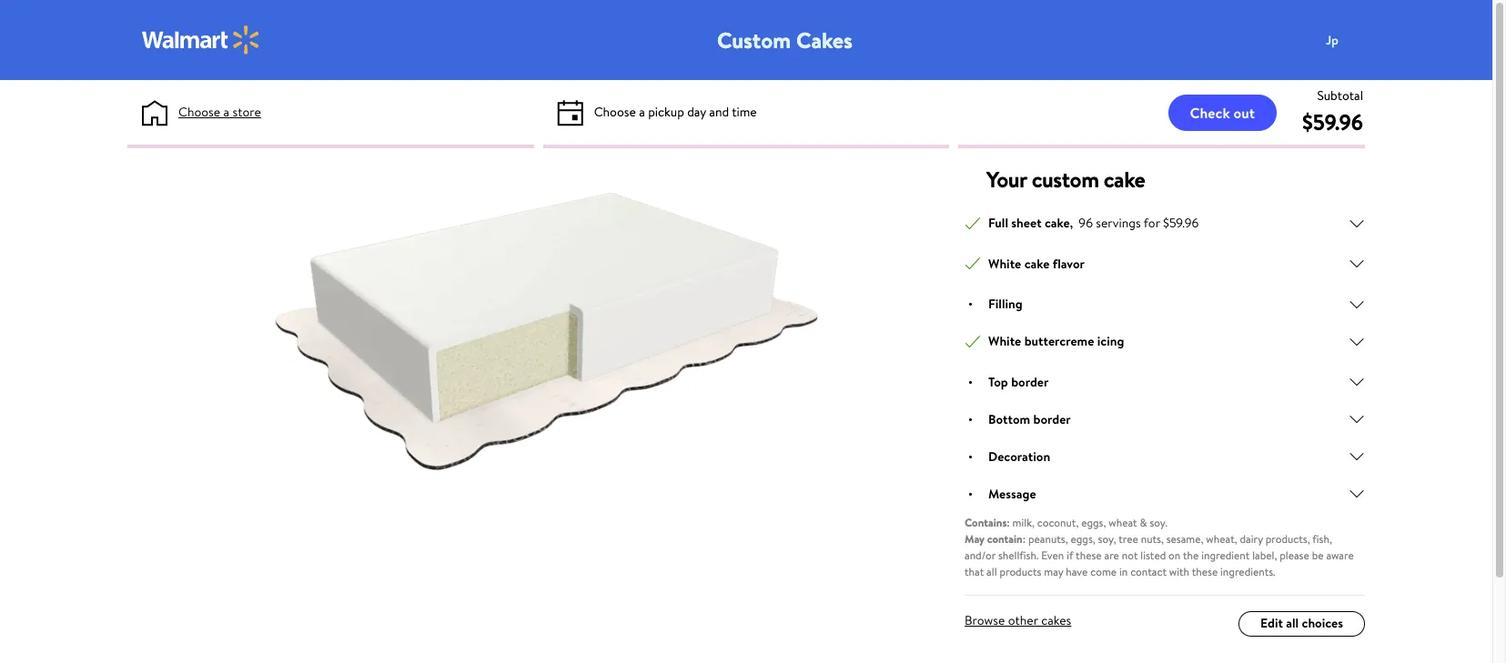 Task type: describe. For each thing, give the bounding box(es) containing it.
have
[[1066, 564, 1088, 579]]

down arrow image inside decoration link
[[1349, 449, 1365, 465]]

a for pickup
[[639, 103, 645, 121]]

message
[[989, 485, 1036, 503]]

bottom
[[989, 410, 1031, 428]]

choose a pickup day and time
[[594, 103, 757, 121]]

label,
[[1253, 548, 1277, 563]]

all inside 'link'
[[1286, 614, 1299, 633]]

0 vertical spatial $59.96
[[1303, 107, 1364, 137]]

custom
[[717, 25, 791, 56]]

choose for choose a store
[[178, 103, 220, 121]]

icing
[[1098, 332, 1125, 350]]

check out
[[1190, 102, 1255, 122]]

that
[[965, 564, 984, 579]]

border for top border
[[1011, 373, 1049, 391]]

white for white cake flavor
[[989, 254, 1022, 273]]

decoration
[[989, 447, 1051, 466]]

cake for sheet
[[1045, 214, 1070, 232]]

top border link
[[965, 373, 1365, 392]]

tree
[[1119, 531, 1139, 547]]

soy,
[[1098, 531, 1117, 547]]

contain:
[[987, 531, 1026, 547]]

buttercreme
[[1025, 332, 1095, 350]]

white buttercreme icing
[[989, 332, 1125, 350]]

contains: milk, coconut, eggs, wheat & soy.
[[965, 515, 1168, 530]]

servings
[[1096, 214, 1141, 232]]

even
[[1042, 548, 1064, 563]]

soy.
[[1150, 515, 1168, 530]]

down arrow image for white cake flavor
[[1349, 256, 1365, 272]]

a for store
[[223, 103, 229, 121]]

choose for choose a pickup day and time
[[594, 103, 636, 121]]

1 down arrow image from the top
[[1349, 215, 1365, 232]]

choose a store link
[[178, 103, 261, 122]]

nuts,
[[1141, 531, 1164, 547]]

wheat
[[1109, 515, 1138, 530]]

peanuts, eggs, soy, tree nuts, sesame, wheat, dairy products, fish, and/or shellfish. even if these are not listed on the ingredient label, please be aware that all products may have come in contact with these ingredients.
[[965, 531, 1354, 579]]

may contain:
[[965, 531, 1029, 547]]

sheet
[[1012, 214, 1042, 232]]

listed
[[1141, 548, 1166, 563]]

fish,
[[1313, 531, 1333, 547]]

contact
[[1131, 564, 1167, 579]]

selected, click to change image for white cake flavor
[[965, 256, 981, 272]]

eggs, inside peanuts, eggs, soy, tree nuts, sesame, wheat, dairy products, fish, and/or shellfish. even if these are not listed on the ingredient label, please be aware that all products may have come in contact with these ingredients.
[[1071, 531, 1096, 547]]

flavor
[[1053, 254, 1085, 273]]

down arrow image for bottom
[[1349, 411, 1365, 428]]

check
[[1190, 102, 1230, 122]]

1 vertical spatial these
[[1192, 564, 1218, 579]]

out
[[1234, 102, 1255, 122]]

check out button
[[1168, 94, 1277, 131]]

pickup
[[648, 103, 684, 121]]

full
[[989, 214, 1009, 232]]

contains:
[[965, 515, 1010, 530]]

shellfish.
[[999, 548, 1039, 563]]

for
[[1144, 214, 1160, 232]]

top
[[989, 373, 1008, 391]]

edit all choices
[[1261, 614, 1344, 633]]

down arrow image for top
[[1349, 374, 1365, 391]]

time
[[732, 103, 757, 121]]

may
[[1044, 564, 1064, 579]]

milk,
[[1013, 515, 1035, 530]]

border for bottom border
[[1034, 410, 1071, 428]]

ingredients.
[[1221, 564, 1276, 579]]

decoration link
[[965, 447, 1365, 467]]

browse other cakes button
[[965, 611, 1072, 630]]

selected, click to change image for white buttercreme icing
[[965, 334, 981, 350]]

down arrow image for filling
[[1349, 296, 1365, 313]]

full sheet cake 96 servings for $59.96
[[989, 214, 1199, 232]]

be
[[1312, 548, 1324, 563]]

cakes
[[796, 25, 853, 56]]

browse
[[965, 611, 1005, 629]]

white cake flavor link
[[965, 254, 1365, 274]]

coconut,
[[1038, 515, 1079, 530]]

choose a store
[[178, 103, 261, 121]]

sesame,
[[1167, 531, 1204, 547]]



Task type: locate. For each thing, give the bounding box(es) containing it.
1 choose from the left
[[178, 103, 220, 121]]

1 vertical spatial all
[[1286, 614, 1299, 633]]

1 vertical spatial selected, click to change image
[[965, 256, 981, 272]]

white up filling
[[989, 254, 1022, 273]]

down arrow image
[[1349, 215, 1365, 232], [1349, 256, 1365, 272], [1349, 296, 1365, 313], [1349, 334, 1365, 350], [1349, 486, 1365, 502]]

0 horizontal spatial these
[[1076, 548, 1102, 563]]

5 down arrow image from the top
[[1349, 486, 1365, 502]]

0 horizontal spatial all
[[987, 564, 997, 579]]

cake left flavor
[[1025, 254, 1050, 273]]

selected, click to change image for full sheet cake
[[965, 215, 981, 232]]

please
[[1280, 548, 1310, 563]]

top border
[[989, 373, 1049, 391]]

jp
[[1326, 30, 1339, 49]]

1 down arrow image from the top
[[1349, 374, 1365, 391]]

2 white from the top
[[989, 332, 1022, 350]]

$59.96
[[1303, 107, 1364, 137], [1163, 214, 1199, 232]]

all inside peanuts, eggs, soy, tree nuts, sesame, wheat, dairy products, fish, and/or shellfish. even if these are not listed on the ingredient label, please be aware that all products may have come in contact with these ingredients.
[[987, 564, 997, 579]]

come
[[1091, 564, 1117, 579]]

these down 'the'
[[1192, 564, 1218, 579]]

white cake flavor
[[989, 254, 1085, 273]]

1 vertical spatial cake
[[1045, 214, 1070, 232]]

bottom border link
[[965, 410, 1365, 429]]

cake left 96
[[1045, 214, 1070, 232]]

selected, click to change image left full
[[965, 215, 981, 232]]

down arrow image inside "message" link
[[1349, 486, 1365, 502]]

selected, click to change image down 'no selected filling, click to change' icon
[[965, 334, 981, 350]]

1 vertical spatial $59.96
[[1163, 214, 1199, 232]]

wheat,
[[1206, 531, 1238, 547]]

choose
[[178, 103, 220, 121], [594, 103, 636, 121]]

dairy
[[1240, 531, 1263, 547]]

all
[[987, 564, 997, 579], [1286, 614, 1299, 633]]

1 vertical spatial white
[[989, 332, 1022, 350]]

bottom border
[[989, 410, 1071, 428]]

1 horizontal spatial $59.96
[[1303, 107, 1364, 137]]

white down filling
[[989, 332, 1022, 350]]

these
[[1076, 548, 1102, 563], [1192, 564, 1218, 579]]

back to walmart.com image
[[142, 25, 260, 55]]

2 down arrow image from the top
[[1349, 256, 1365, 272]]

1 vertical spatial border
[[1034, 410, 1071, 428]]

0 vertical spatial selected, click to change image
[[965, 215, 981, 232]]

a left pickup
[[639, 103, 645, 121]]

filling link
[[965, 295, 1365, 314]]

0 vertical spatial border
[[1011, 373, 1049, 391]]

choose left the store
[[178, 103, 220, 121]]

edit
[[1261, 614, 1283, 633]]

edit all choices link
[[1239, 611, 1365, 637]]

1 vertical spatial eggs,
[[1071, 531, 1096, 547]]

cakes
[[1042, 611, 1072, 629]]

your custom cake
[[987, 164, 1145, 195]]

custom cakes
[[717, 25, 853, 56]]

a left the store
[[223, 103, 229, 121]]

cake for custom
[[1104, 164, 1145, 195]]

message link
[[965, 485, 1365, 504]]

down arrow image inside white buttercreme icing link
[[1349, 334, 1365, 350]]

browse other cakes
[[965, 611, 1072, 629]]

96
[[1079, 214, 1093, 232]]

3 down arrow image from the top
[[1349, 296, 1365, 313]]

and
[[709, 103, 729, 121]]

products
[[1000, 564, 1042, 579]]

0 vertical spatial these
[[1076, 548, 1102, 563]]

aware
[[1327, 548, 1354, 563]]

2 selected, click to change image from the top
[[965, 256, 981, 272]]

choose left pickup
[[594, 103, 636, 121]]

0 horizontal spatial choose
[[178, 103, 220, 121]]

products,
[[1266, 531, 1311, 547]]

2 choose from the left
[[594, 103, 636, 121]]

1 horizontal spatial choose
[[594, 103, 636, 121]]

selected, click to change image inside white buttercreme icing link
[[965, 334, 981, 350]]

$59.96 right the for
[[1163, 214, 1199, 232]]

eggs, up if
[[1071, 531, 1096, 547]]

on
[[1169, 548, 1181, 563]]

$59.96 down subtotal at top right
[[1303, 107, 1364, 137]]

the
[[1183, 548, 1199, 563]]

day
[[687, 103, 706, 121]]

subtotal $59.96
[[1303, 86, 1364, 137]]

1 vertical spatial down arrow image
[[1349, 411, 1365, 428]]

down arrow image for white buttercreme icing
[[1349, 334, 1365, 350]]

1 a from the left
[[223, 103, 229, 121]]

1 horizontal spatial a
[[639, 103, 645, 121]]

if
[[1067, 548, 1074, 563]]

&
[[1140, 515, 1147, 530]]

other
[[1008, 611, 1038, 629]]

cake up 'servings'
[[1104, 164, 1145, 195]]

a
[[223, 103, 229, 121], [639, 103, 645, 121]]

1 horizontal spatial these
[[1192, 564, 1218, 579]]

selected, click to change image up 'no selected filling, click to change' icon
[[965, 256, 981, 272]]

2 a from the left
[[639, 103, 645, 121]]

and/or
[[965, 548, 996, 563]]

filling
[[989, 295, 1023, 313]]

jp button
[[1314, 22, 1387, 58]]

selected, click to change image
[[965, 215, 981, 232], [965, 256, 981, 272], [965, 334, 981, 350]]

ingredient
[[1202, 548, 1250, 563]]

white for white buttercreme icing
[[989, 332, 1022, 350]]

store
[[233, 103, 261, 121]]

down arrow image
[[1349, 374, 1365, 391], [1349, 411, 1365, 428], [1349, 449, 1365, 465]]

selected, click to change image inside white cake flavor link
[[965, 256, 981, 272]]

all right edit
[[1286, 614, 1299, 633]]

no selected filling, click to change image
[[969, 303, 972, 306]]

border right top
[[1011, 373, 1049, 391]]

1 selected, click to change image from the top
[[965, 215, 981, 232]]

0 vertical spatial all
[[987, 564, 997, 579]]

white buttercreme icing link
[[965, 332, 1365, 351]]

these right if
[[1076, 548, 1102, 563]]

border right bottom
[[1034, 410, 1071, 428]]

0 vertical spatial white
[[989, 254, 1022, 273]]

2 vertical spatial down arrow image
[[1349, 449, 1365, 465]]

down arrow image inside white cake flavor link
[[1349, 256, 1365, 272]]

white
[[989, 254, 1022, 273], [989, 332, 1022, 350]]

down arrow image inside filling link
[[1349, 296, 1365, 313]]

subtotal
[[1318, 86, 1364, 105]]

1 white from the top
[[989, 254, 1022, 273]]

border
[[1011, 373, 1049, 391], [1034, 410, 1071, 428]]

with
[[1170, 564, 1190, 579]]

may
[[965, 531, 985, 547]]

eggs, up soy,
[[1082, 515, 1106, 530]]

your
[[987, 164, 1027, 195]]

0 vertical spatial eggs,
[[1082, 515, 1106, 530]]

eggs,
[[1082, 515, 1106, 530], [1071, 531, 1096, 547]]

not
[[1122, 548, 1138, 563]]

4 down arrow image from the top
[[1349, 334, 1365, 350]]

down arrow image inside bottom border link
[[1349, 411, 1365, 428]]

peanuts,
[[1029, 531, 1068, 547]]

3 down arrow image from the top
[[1349, 449, 1365, 465]]

1 horizontal spatial all
[[1286, 614, 1299, 633]]

2 vertical spatial selected, click to change image
[[965, 334, 981, 350]]

0 horizontal spatial $59.96
[[1163, 214, 1199, 232]]

2 down arrow image from the top
[[1349, 411, 1365, 428]]

cake
[[1104, 164, 1145, 195], [1045, 214, 1070, 232], [1025, 254, 1050, 273]]

in
[[1120, 564, 1128, 579]]

3 selected, click to change image from the top
[[965, 334, 981, 350]]

0 vertical spatial down arrow image
[[1349, 374, 1365, 391]]

down arrow image inside top border link
[[1349, 374, 1365, 391]]

all right that
[[987, 564, 997, 579]]

are
[[1105, 548, 1120, 563]]

custom
[[1032, 164, 1099, 195]]

0 vertical spatial cake
[[1104, 164, 1145, 195]]

choices
[[1302, 614, 1344, 633]]

0 horizontal spatial a
[[223, 103, 229, 121]]

2 vertical spatial cake
[[1025, 254, 1050, 273]]



Task type: vqa. For each thing, say whether or not it's contained in the screenshot.
"Contains: milk, coconut, eggs, wheat & soy."
yes



